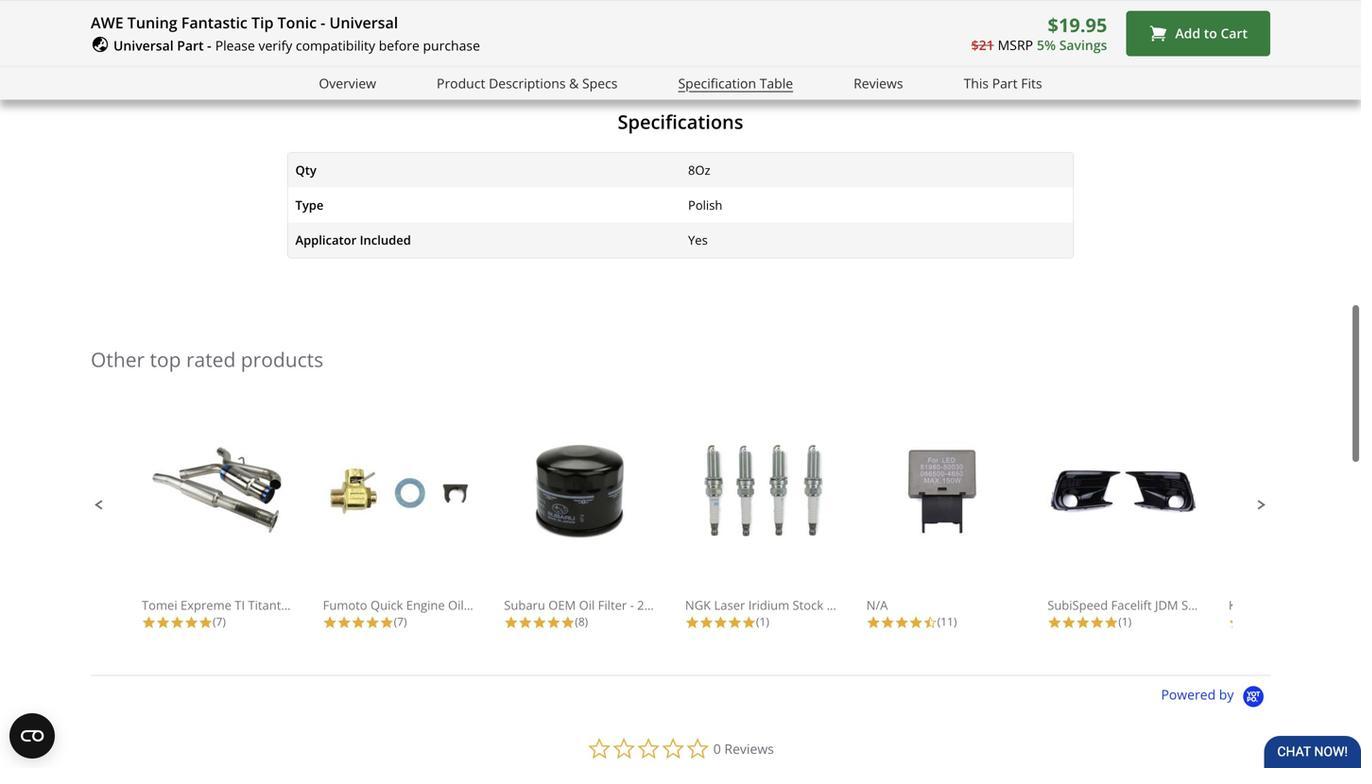 Task type: describe. For each thing, give the bounding box(es) containing it.
15 star image from the left
[[1062, 616, 1076, 630]]

fits
[[1022, 74, 1043, 92]]

applicator included
[[296, 232, 411, 249]]

please
[[215, 36, 255, 54]]

3 total reviews element
[[1229, 614, 1362, 630]]

(11)
[[938, 614, 957, 630]]

1 star image from the left
[[156, 616, 170, 630]]

$21
[[972, 36, 995, 54]]

this part fits link
[[964, 73, 1043, 94]]

subaru oem oil filter - 2015+ wrx link
[[504, 441, 702, 614]]

powered by
[[1162, 686, 1238, 704]]

7 total reviews element for quick
[[323, 614, 474, 630]]

overview
[[319, 74, 376, 92]]

specifications
[[618, 109, 744, 135]]

5%
[[1038, 36, 1057, 54]]

iridium
[[749, 597, 790, 614]]

rated
[[186, 346, 236, 373]]

add to cart
[[1176, 24, 1248, 42]]

tip
[[252, 12, 274, 33]]

valve...
[[502, 597, 542, 614]]

qty
[[296, 162, 317, 179]]

awe
[[91, 12, 124, 33]]

7 star image from the left
[[519, 616, 533, 630]]

2 star image from the left
[[184, 616, 199, 630]]

this
[[964, 74, 989, 92]]

9 star image from the left
[[686, 616, 700, 630]]

koyo
[[1229, 597, 1258, 614]]

specs
[[583, 74, 618, 92]]

7 total reviews element for expreme
[[142, 614, 293, 630]]

(7) for expreme
[[213, 614, 226, 630]]

0
[[714, 740, 721, 758]]

half star image
[[924, 616, 938, 630]]

tomei
[[142, 597, 177, 614]]

cat-
[[306, 597, 329, 614]]

specification
[[679, 74, 757, 92]]

ngk
[[686, 597, 711, 614]]

laser
[[715, 597, 746, 614]]

17 star image from the left
[[1105, 616, 1119, 630]]

fantastic
[[181, 12, 248, 33]]

table
[[760, 74, 794, 92]]

0 horizontal spatial -
[[207, 36, 212, 54]]

subaru oem oil filter - 2015+ wrx
[[504, 597, 702, 614]]

cart
[[1221, 24, 1248, 42]]

2 oil from the left
[[579, 597, 595, 614]]

(1) for laser
[[757, 614, 770, 630]]

back...
[[329, 597, 366, 614]]

subispeed
[[1048, 597, 1109, 614]]

add to cart button
[[1127, 11, 1271, 56]]

n/a
[[867, 597, 888, 614]]

part for universal
[[177, 36, 204, 54]]

2 star image from the left
[[170, 616, 184, 630]]

koyo aluminum racing 
[[1229, 597, 1362, 614]]

part for this
[[993, 74, 1018, 92]]

(1) for facelift
[[1119, 614, 1132, 630]]

tonic
[[278, 12, 317, 33]]

2015+
[[638, 597, 673, 614]]

other top rated products
[[91, 346, 324, 373]]

5 star image from the left
[[380, 616, 394, 630]]

4 star image from the left
[[351, 616, 366, 630]]

quick
[[371, 597, 403, 614]]

subaru
[[504, 597, 546, 614]]

before
[[379, 36, 420, 54]]

compatibility
[[296, 36, 376, 54]]

11 total reviews element
[[867, 614, 1018, 630]]

6 star image from the left
[[504, 616, 519, 630]]

to
[[1205, 24, 1218, 42]]

add
[[1176, 24, 1201, 42]]

11 star image from the left
[[909, 616, 924, 630]]

(7) for quick
[[394, 614, 407, 630]]

0 reviews
[[714, 740, 774, 758]]

product
[[437, 74, 486, 92]]

included
[[360, 232, 411, 249]]

10 star image from the left
[[714, 616, 728, 630]]

filter
[[598, 597, 627, 614]]

awe tuning fantastic tip tonic - universal
[[91, 12, 398, 33]]

1 total reviews element for laser
[[686, 614, 837, 630]]

expreme
[[181, 597, 232, 614]]

11 star image from the left
[[728, 616, 742, 630]]

overview link
[[319, 73, 376, 94]]



Task type: vqa. For each thing, say whether or not it's contained in the screenshot.
Universal Part - Please verify compatibility before purchase
yes



Task type: locate. For each thing, give the bounding box(es) containing it.
0 horizontal spatial 7 total reviews element
[[142, 614, 293, 630]]

- down fantastic
[[207, 36, 212, 54]]

savings
[[1060, 36, 1108, 54]]

- right filter
[[630, 597, 634, 614]]

5 star image from the left
[[366, 616, 380, 630]]

13 star image from the left
[[895, 616, 909, 630]]

1 1 total reviews element from the left
[[686, 614, 837, 630]]

(8)
[[575, 614, 588, 630]]

tomei expreme ti titantium cat-back... link
[[142, 441, 366, 614]]

reviews link
[[854, 73, 904, 94]]

specification table
[[679, 74, 794, 92]]

&
[[569, 74, 579, 92]]

$19.95 $21 msrp 5% savings
[[972, 12, 1108, 54]]

1 total reviews element
[[686, 614, 837, 630], [1048, 614, 1199, 630]]

drl
[[1213, 597, 1236, 614]]

specification table link
[[679, 73, 794, 94]]

(7) left ti
[[213, 614, 226, 630]]

2 (7) from the left
[[394, 614, 407, 630]]

applicator
[[296, 232, 357, 249]]

yes
[[689, 232, 708, 249]]

-
[[321, 12, 326, 33], [207, 36, 212, 54], [630, 597, 634, 614]]

heat
[[827, 597, 854, 614]]

star image
[[156, 616, 170, 630], [184, 616, 199, 630], [323, 616, 337, 630], [351, 616, 366, 630], [366, 616, 380, 630], [504, 616, 519, 630], [519, 616, 533, 630], [547, 616, 561, 630], [686, 616, 700, 630], [714, 616, 728, 630], [728, 616, 742, 630], [881, 616, 895, 630], [895, 616, 909, 630], [1048, 616, 1062, 630], [1062, 616, 1076, 630], [1076, 616, 1091, 630], [1105, 616, 1119, 630], [1229, 616, 1244, 630]]

1 horizontal spatial reviews
[[854, 74, 904, 92]]

8 star image from the left
[[547, 616, 561, 630]]

0 horizontal spatial universal
[[113, 36, 174, 54]]

type
[[296, 197, 324, 214]]

(1) right laser
[[757, 614, 770, 630]]

part down fantastic
[[177, 36, 204, 54]]

8 star image from the left
[[700, 616, 714, 630]]

0 vertical spatial part
[[177, 36, 204, 54]]

other
[[91, 346, 145, 373]]

verify
[[259, 36, 293, 54]]

1 horizontal spatial 1 total reviews element
[[1048, 614, 1199, 630]]

2 vertical spatial -
[[630, 597, 634, 614]]

8oz
[[689, 162, 711, 179]]

1 oil from the left
[[448, 597, 464, 614]]

part left the "fits"
[[993, 74, 1018, 92]]

1 star image from the left
[[142, 616, 156, 630]]

16 star image from the left
[[1076, 616, 1091, 630]]

universal down tuning
[[113, 36, 174, 54]]

1 7 total reviews element from the left
[[142, 614, 293, 630]]

oem
[[549, 597, 576, 614]]

0 vertical spatial universal
[[330, 12, 398, 33]]

polish
[[689, 197, 723, 214]]

wrx
[[676, 597, 702, 614]]

fumoto quick engine oil drain valve...
[[323, 597, 542, 614]]

range...
[[858, 597, 903, 614]]

0 horizontal spatial (1)
[[757, 614, 770, 630]]

ngk laser iridium stock heat range... link
[[686, 441, 903, 614]]

1 horizontal spatial (7)
[[394, 614, 407, 630]]

facelift
[[1112, 597, 1153, 614]]

top
[[150, 346, 181, 373]]

0 horizontal spatial oil
[[448, 597, 464, 614]]

1 vertical spatial -
[[207, 36, 212, 54]]

powered by link
[[1162, 686, 1271, 710]]

9 star image from the left
[[742, 616, 757, 630]]

0 vertical spatial -
[[321, 12, 326, 33]]

0 horizontal spatial (7)
[[213, 614, 226, 630]]

1 (7) from the left
[[213, 614, 226, 630]]

1 horizontal spatial -
[[321, 12, 326, 33]]

0 vertical spatial reviews
[[854, 74, 904, 92]]

powered
[[1162, 686, 1216, 704]]

ngk laser iridium stock heat range...
[[686, 597, 903, 614]]

(1) left jdm
[[1119, 614, 1132, 630]]

0 horizontal spatial reviews
[[725, 740, 774, 758]]

reviews
[[854, 74, 904, 92], [725, 740, 774, 758]]

open widget image
[[9, 714, 55, 759]]

(7) right back...
[[394, 614, 407, 630]]

fumoto quick engine oil drain valve... link
[[323, 441, 542, 614]]

oil
[[448, 597, 464, 614], [579, 597, 595, 614]]

star image
[[142, 616, 156, 630], [170, 616, 184, 630], [199, 616, 213, 630], [337, 616, 351, 630], [380, 616, 394, 630], [533, 616, 547, 630], [561, 616, 575, 630], [700, 616, 714, 630], [742, 616, 757, 630], [867, 616, 881, 630], [909, 616, 924, 630], [1091, 616, 1105, 630]]

titantium
[[248, 597, 303, 614]]

1 vertical spatial part
[[993, 74, 1018, 92]]

descriptions
[[489, 74, 566, 92]]

product descriptions & specs
[[437, 74, 618, 92]]

10 star image from the left
[[867, 616, 881, 630]]

ti
[[235, 597, 245, 614]]

this part fits
[[964, 74, 1043, 92]]

0 horizontal spatial 1 total reviews element
[[686, 614, 837, 630]]

racing
[[1324, 597, 1361, 614]]

jdm
[[1156, 597, 1179, 614]]

6 star image from the left
[[533, 616, 547, 630]]

0 horizontal spatial part
[[177, 36, 204, 54]]

7 star image from the left
[[561, 616, 575, 630]]

2 (1) from the left
[[1119, 614, 1132, 630]]

2 7 total reviews element from the left
[[323, 614, 474, 630]]

1 horizontal spatial oil
[[579, 597, 595, 614]]

tomei expreme ti titantium cat-back...
[[142, 597, 366, 614]]

3 star image from the left
[[199, 616, 213, 630]]

18 star image from the left
[[1229, 616, 1244, 630]]

msrp
[[998, 36, 1034, 54]]

purchase
[[423, 36, 480, 54]]

8 total reviews element
[[504, 614, 656, 630]]

fumoto
[[323, 597, 368, 614]]

1 total reviews element for facelift
[[1048, 614, 1199, 630]]

by
[[1220, 686, 1235, 704]]

+...
[[1239, 597, 1256, 614]]

1 horizontal spatial universal
[[330, 12, 398, 33]]

1 horizontal spatial 7 total reviews element
[[323, 614, 474, 630]]

1 (1) from the left
[[757, 614, 770, 630]]

product descriptions & specs link
[[437, 73, 618, 94]]

tuning
[[127, 12, 177, 33]]

1 horizontal spatial (1)
[[1119, 614, 1132, 630]]

1 vertical spatial universal
[[113, 36, 174, 54]]

stock
[[793, 597, 824, 614]]

oil right oem
[[579, 597, 595, 614]]

12 star image from the left
[[881, 616, 895, 630]]

part
[[177, 36, 204, 54], [993, 74, 1018, 92]]

universal up compatibility in the left of the page
[[330, 12, 398, 33]]

12 star image from the left
[[1091, 616, 1105, 630]]

1 vertical spatial reviews
[[725, 740, 774, 758]]

aluminum
[[1261, 597, 1320, 614]]

subispeed facelift jdm style drl +...
[[1048, 597, 1256, 614]]

engine
[[406, 597, 445, 614]]

koyo aluminum racing link
[[1229, 441, 1362, 614]]

n/a link
[[867, 441, 1018, 614]]

style
[[1182, 597, 1209, 614]]

7 total reviews element
[[142, 614, 293, 630], [323, 614, 474, 630]]

4 star image from the left
[[337, 616, 351, 630]]

products
[[241, 346, 324, 373]]

2 horizontal spatial -
[[630, 597, 634, 614]]

(1)
[[757, 614, 770, 630], [1119, 614, 1132, 630]]

oil left drain
[[448, 597, 464, 614]]

2 1 total reviews element from the left
[[1048, 614, 1199, 630]]

universal part - please verify compatibility before purchase
[[113, 36, 480, 54]]

universal
[[330, 12, 398, 33], [113, 36, 174, 54]]

subispeed facelift jdm style drl +... link
[[1048, 441, 1256, 614]]

1 horizontal spatial part
[[993, 74, 1018, 92]]

14 star image from the left
[[1048, 616, 1062, 630]]

(7)
[[213, 614, 226, 630], [394, 614, 407, 630]]

3 star image from the left
[[323, 616, 337, 630]]

- right tonic
[[321, 12, 326, 33]]



